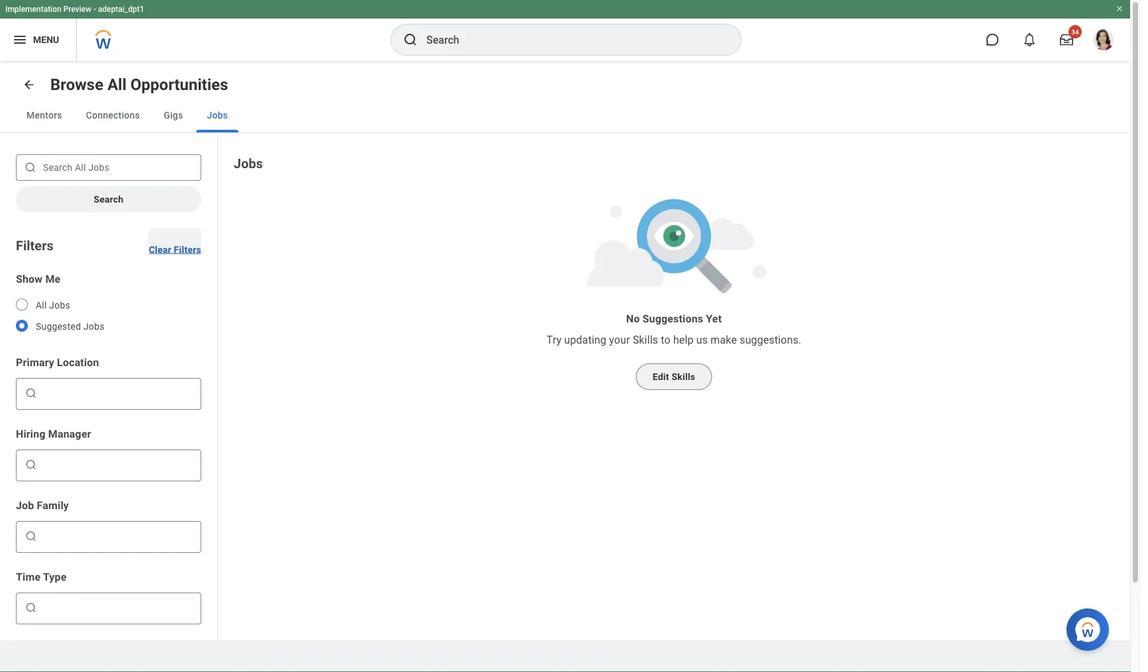 Task type: locate. For each thing, give the bounding box(es) containing it.
filters right "clear"
[[174, 244, 201, 255]]

1 horizontal spatial skills
[[672, 372, 696, 383]]

mentors button
[[16, 98, 73, 133]]

3 none field from the top
[[40, 526, 195, 547]]

0 horizontal spatial all
[[36, 300, 47, 311]]

time
[[16, 571, 41, 583]]

jobs button
[[196, 98, 239, 133]]

clear
[[149, 244, 172, 255]]

jobs right suggested
[[84, 321, 105, 332]]

jobs
[[207, 110, 228, 121], [234, 156, 263, 171], [49, 300, 70, 311], [84, 321, 105, 332]]

edit skills button
[[636, 364, 712, 390]]

0 vertical spatial skills
[[633, 334, 659, 346]]

implementation
[[5, 5, 61, 14]]

0 vertical spatial search image
[[24, 161, 37, 174]]

jobs up suggested
[[49, 300, 70, 311]]

job family
[[16, 499, 69, 512]]

all
[[107, 75, 127, 94], [36, 300, 47, 311]]

search image
[[24, 161, 37, 174], [25, 387, 38, 400]]

filters up show me
[[16, 238, 53, 253]]

manager
[[48, 428, 91, 440]]

search image down primary
[[25, 387, 38, 400]]

2 none field from the top
[[40, 455, 195, 476]]

family
[[37, 499, 69, 512]]

none field for job family
[[40, 526, 195, 547]]

primary
[[16, 356, 54, 369]]

Hiring Manager field
[[40, 458, 195, 472]]

all down show me
[[36, 300, 47, 311]]

menu button
[[0, 19, 76, 61]]

4 none field from the top
[[40, 598, 195, 619]]

your
[[610, 334, 630, 346]]

menu banner
[[0, 0, 1131, 61]]

time type
[[16, 571, 67, 583]]

None field
[[40, 383, 195, 404], [40, 455, 195, 476], [40, 526, 195, 547], [40, 598, 195, 619]]

1 horizontal spatial all
[[107, 75, 127, 94]]

suggestions
[[643, 312, 704, 325]]

type
[[43, 571, 67, 583]]

jobs down "jobs" button
[[234, 156, 263, 171]]

search image down mentors button
[[24, 161, 37, 174]]

tab list
[[0, 98, 1131, 133]]

filters
[[16, 238, 53, 253], [174, 244, 201, 255]]

skills right edit
[[672, 372, 696, 383]]

none field for hiring manager
[[40, 455, 195, 476]]

skills
[[633, 334, 659, 346], [672, 372, 696, 383]]

skills left to
[[633, 334, 659, 346]]

job
[[16, 499, 34, 512]]

clear filters button
[[149, 229, 201, 255]]

primary location
[[16, 356, 99, 369]]

search button
[[16, 186, 201, 213]]

none field for time type
[[40, 598, 195, 619]]

none field hiring manager
[[40, 455, 195, 476]]

search image
[[403, 32, 419, 48], [25, 458, 38, 472], [25, 530, 38, 543], [25, 602, 38, 615]]

browse all opportunities
[[50, 75, 228, 94]]

jobs right gigs
[[207, 110, 228, 121]]

-
[[94, 5, 96, 14]]

suggested jobs
[[36, 321, 105, 332]]

34 button
[[1053, 25, 1083, 54]]

help
[[674, 334, 694, 346]]

show me
[[16, 273, 61, 285]]

1 vertical spatial skills
[[672, 372, 696, 383]]

none field the time type
[[40, 598, 195, 619]]

1 horizontal spatial filters
[[174, 244, 201, 255]]

Primary Location field
[[40, 387, 195, 400]]

us
[[697, 334, 708, 346]]

1 none field from the top
[[40, 383, 195, 404]]

0 vertical spatial all
[[107, 75, 127, 94]]

none field job family
[[40, 526, 195, 547]]

none field for primary location
[[40, 383, 195, 404]]

location
[[57, 356, 99, 369]]

all up connections
[[107, 75, 127, 94]]

make
[[711, 334, 737, 346]]

Job Family field
[[40, 530, 195, 543]]

yet
[[706, 312, 722, 325]]



Task type: describe. For each thing, give the bounding box(es) containing it.
browse
[[50, 75, 103, 94]]

edit skills
[[653, 372, 696, 383]]

try
[[547, 334, 562, 346]]

0 horizontal spatial filters
[[16, 238, 53, 253]]

menu
[[33, 34, 59, 45]]

jobs inside button
[[207, 110, 228, 121]]

1 vertical spatial all
[[36, 300, 47, 311]]

gigs button
[[153, 98, 194, 133]]

skills inside button
[[672, 372, 696, 383]]

Search All Jobs text field
[[16, 154, 201, 181]]

updating
[[565, 334, 607, 346]]

connections button
[[75, 98, 151, 133]]

Search Workday  search field
[[427, 25, 714, 54]]

search image for manager
[[25, 458, 38, 472]]

Time Type field
[[40, 602, 195, 615]]

gigs
[[164, 110, 183, 121]]

try updating your skills to help us make suggestions.
[[547, 334, 802, 346]]

all jobs
[[36, 300, 70, 311]]

hiring
[[16, 428, 46, 440]]

opportunities
[[131, 75, 228, 94]]

preview
[[63, 5, 92, 14]]

0 horizontal spatial skills
[[633, 334, 659, 346]]

arrow left image
[[23, 78, 36, 91]]

suggested
[[36, 321, 81, 332]]

adeptai_dpt1
[[98, 5, 144, 14]]

34
[[1072, 28, 1080, 36]]

none field primary location
[[40, 383, 195, 404]]

edit
[[653, 372, 670, 383]]

hiring manager
[[16, 428, 91, 440]]

notifications large image
[[1024, 33, 1037, 46]]

close environment banner image
[[1116, 5, 1124, 13]]

justify image
[[12, 32, 28, 48]]

suggestions.
[[740, 334, 802, 346]]

to
[[661, 334, 671, 346]]

search image for family
[[25, 530, 38, 543]]

search
[[94, 194, 124, 205]]

implementation preview -   adeptai_dpt1
[[5, 5, 144, 14]]

mentors
[[27, 110, 62, 121]]

no
[[627, 312, 640, 325]]

tab list containing mentors
[[0, 98, 1131, 133]]

1 vertical spatial search image
[[25, 387, 38, 400]]

inbox large image
[[1061, 33, 1074, 46]]

filters inside button
[[174, 244, 201, 255]]

me
[[45, 273, 61, 285]]

clear filters
[[149, 244, 201, 255]]

search image for type
[[25, 602, 38, 615]]

no suggestions yet
[[627, 312, 722, 325]]

show
[[16, 273, 43, 285]]

profile logan mcneil image
[[1094, 29, 1115, 53]]

connections
[[86, 110, 140, 121]]



Task type: vqa. For each thing, say whether or not it's contained in the screenshot.
'Yet'
yes



